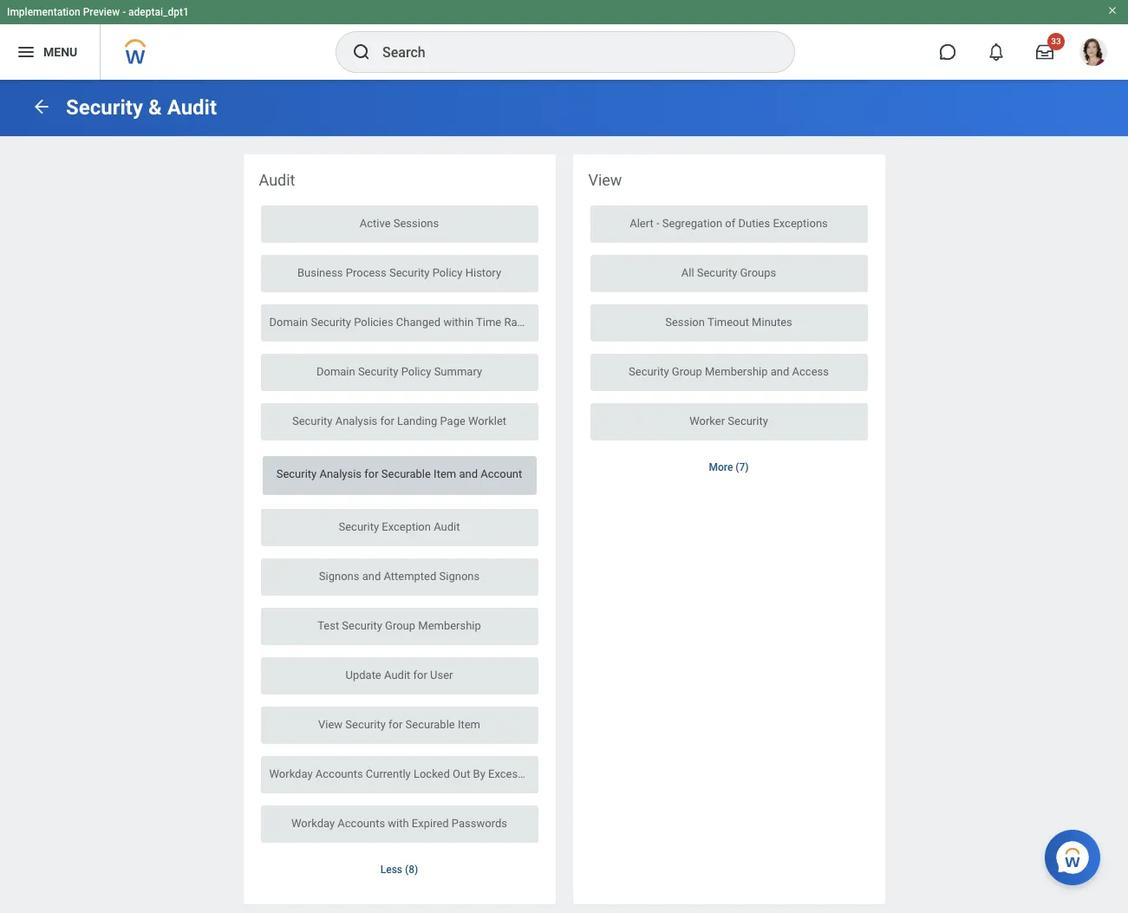 Task type: vqa. For each thing, say whether or not it's contained in the screenshot.
Timeout
yes



Task type: describe. For each thing, give the bounding box(es) containing it.
security exception audit
[[339, 520, 460, 533]]

failed
[[541, 768, 571, 781]]

view for view security for securable item
[[318, 718, 343, 731]]

domain for domain security policies changed within time range
[[269, 316, 308, 329]]

session timeout minutes link
[[590, 305, 868, 342]]

domain security policy summary link
[[261, 354, 538, 391]]

for for update audit for user
[[413, 669, 427, 682]]

business
[[297, 266, 343, 279]]

security analysis for landing page worklet link
[[261, 403, 538, 441]]

security analysis for securable item and account
[[276, 468, 522, 481]]

signon
[[573, 768, 608, 781]]

security analysis for securable item and account link
[[262, 456, 536, 494]]

session timeout minutes
[[665, 316, 793, 329]]

active sessions
[[360, 217, 439, 230]]

out
[[453, 768, 470, 781]]

for for security analysis for securable item and account
[[364, 468, 379, 481]]

alert - segregation of duties exceptions
[[630, 217, 828, 230]]

security inside security exception audit link
[[339, 520, 379, 533]]

domain security policies changed within time range
[[269, 316, 536, 329]]

all security groups link
[[590, 255, 868, 292]]

less (8)
[[380, 864, 418, 876]]

Search Workday  search field
[[382, 33, 759, 71]]

workday accounts with expired passwords
[[291, 817, 507, 830]]

item for view security for securable item
[[458, 718, 480, 731]]

minutes
[[752, 316, 793, 329]]

security analysis for landing page worklet
[[292, 415, 507, 428]]

passwords
[[452, 817, 507, 830]]

security group membership and access
[[629, 365, 829, 378]]

security inside domain security policy summary "link"
[[358, 365, 398, 378]]

- inside view element
[[656, 217, 660, 230]]

group inside the test security group membership link
[[385, 619, 416, 632]]

expired
[[412, 817, 449, 830]]

notifications large image
[[988, 43, 1005, 61]]

update audit for user
[[346, 669, 453, 682]]

workday accounts currently locked out by excessive failed signon attempts
[[269, 768, 657, 781]]

security inside domain security policies changed within time range link
[[311, 316, 351, 329]]

profile logan mcneil image
[[1080, 38, 1108, 69]]

groups
[[740, 266, 776, 279]]

worklet
[[468, 415, 507, 428]]

security inside security analysis for securable item and account link
[[276, 468, 317, 481]]

workday for workday accounts currently locked out by excessive failed signon attempts
[[269, 768, 313, 781]]

inbox large image
[[1036, 43, 1054, 61]]

exception
[[382, 520, 431, 533]]

summary
[[434, 365, 482, 378]]

more (7)
[[709, 461, 749, 473]]

access
[[792, 365, 829, 378]]

securable for analysis
[[381, 468, 431, 481]]

more
[[709, 461, 733, 473]]

active sessions link
[[261, 206, 538, 243]]

security group membership and access link
[[590, 354, 868, 391]]

business process security policy history
[[297, 266, 501, 279]]

implementation
[[7, 6, 80, 18]]

analysis for securable
[[320, 468, 362, 481]]

currently
[[366, 768, 411, 781]]

1 horizontal spatial policy
[[432, 266, 463, 279]]

session
[[665, 316, 705, 329]]

domain security policy summary
[[317, 365, 482, 378]]

worker security link
[[590, 403, 868, 441]]

previous page image
[[31, 96, 52, 117]]

2 vertical spatial and
[[362, 570, 381, 583]]

1 signons from the left
[[319, 570, 359, 583]]

landing
[[397, 415, 437, 428]]

test
[[318, 619, 339, 632]]

search image
[[351, 42, 372, 62]]

worker
[[690, 415, 725, 428]]

test security group membership
[[318, 619, 481, 632]]

view security for securable item link
[[261, 707, 538, 744]]

(7)
[[736, 461, 749, 473]]

attempted
[[384, 570, 437, 583]]

worker security
[[690, 415, 768, 428]]

view element
[[573, 154, 885, 503]]

33
[[1051, 36, 1061, 46]]

analysis for landing
[[335, 415, 377, 428]]

more (7) button
[[695, 451, 763, 483]]

security inside the worker security link
[[728, 415, 768, 428]]

domain for domain security policy summary
[[317, 365, 355, 378]]

view for view
[[588, 171, 622, 189]]

menu button
[[0, 24, 100, 80]]

membership inside audit element
[[418, 619, 481, 632]]

sessions
[[394, 217, 439, 230]]

for for security analysis for landing page worklet
[[380, 415, 394, 428]]



Task type: locate. For each thing, give the bounding box(es) containing it.
signons and attempted signons
[[319, 570, 480, 583]]

membership up "user"
[[418, 619, 481, 632]]

0 horizontal spatial signons
[[319, 570, 359, 583]]

implementation preview -   adeptai_dpt1
[[7, 6, 189, 18]]

accounts left the with
[[338, 817, 385, 830]]

- inside the menu banner
[[122, 6, 126, 18]]

1 horizontal spatial -
[[656, 217, 660, 230]]

domain inside "link"
[[317, 365, 355, 378]]

item for security analysis for securable item and account
[[434, 468, 456, 481]]

security & audit
[[66, 95, 217, 120]]

exceptions
[[773, 217, 828, 230]]

policy left summary
[[401, 365, 431, 378]]

preview
[[83, 6, 120, 18]]

justify image
[[16, 42, 36, 62]]

1 vertical spatial and
[[459, 468, 478, 481]]

security inside view security for securable item link
[[345, 718, 386, 731]]

alert
[[630, 217, 654, 230]]

securable
[[381, 468, 431, 481], [406, 718, 455, 731]]

time
[[476, 316, 501, 329]]

of
[[725, 217, 736, 230]]

for down the update audit for user link
[[389, 718, 403, 731]]

view
[[588, 171, 622, 189], [318, 718, 343, 731]]

range
[[504, 316, 536, 329]]

policy left history
[[432, 266, 463, 279]]

and left "account"
[[459, 468, 478, 481]]

0 vertical spatial view
[[588, 171, 622, 189]]

less
[[380, 864, 402, 876]]

accounts for currently
[[315, 768, 363, 781]]

policy inside "link"
[[401, 365, 431, 378]]

1 horizontal spatial signons
[[439, 570, 480, 583]]

signons right attempted
[[439, 570, 480, 583]]

attempts
[[611, 768, 657, 781]]

all security groups
[[681, 266, 776, 279]]

0 horizontal spatial group
[[385, 619, 416, 632]]

locked
[[414, 768, 450, 781]]

0 vertical spatial group
[[672, 365, 702, 378]]

all
[[681, 266, 694, 279]]

and
[[771, 365, 790, 378], [459, 468, 478, 481], [362, 570, 381, 583]]

for left "user"
[[413, 669, 427, 682]]

analysis left landing at the top left of the page
[[335, 415, 377, 428]]

1 horizontal spatial domain
[[317, 365, 355, 378]]

view security for securable item
[[318, 718, 480, 731]]

audit
[[167, 95, 217, 120], [259, 171, 295, 189], [434, 520, 460, 533], [384, 669, 410, 682]]

account
[[481, 468, 522, 481]]

0 horizontal spatial -
[[122, 6, 126, 18]]

1 horizontal spatial membership
[[705, 365, 768, 378]]

for down the 'security analysis for landing page worklet' link
[[364, 468, 379, 481]]

security & audit main content
[[0, 80, 1128, 913]]

domain security policies changed within time range link
[[261, 305, 538, 342]]

by
[[473, 768, 486, 781]]

0 vertical spatial domain
[[269, 316, 308, 329]]

update
[[346, 669, 381, 682]]

security inside "business process security policy history" link
[[389, 266, 430, 279]]

for left landing at the top left of the page
[[380, 415, 394, 428]]

timeout
[[708, 316, 749, 329]]

security inside the test security group membership link
[[342, 619, 382, 632]]

workday inside workday accounts with expired passwords link
[[291, 817, 335, 830]]

- right alert
[[656, 217, 660, 230]]

0 horizontal spatial view
[[318, 718, 343, 731]]

menu
[[43, 45, 77, 59]]

analysis down the 'security analysis for landing page worklet' link
[[320, 468, 362, 481]]

user
[[430, 669, 453, 682]]

security exception audit link
[[261, 509, 538, 546]]

&
[[148, 95, 162, 120]]

signons and attempted signons link
[[261, 559, 538, 596]]

accounts for with
[[338, 817, 385, 830]]

less (8) button
[[367, 853, 432, 885]]

0 vertical spatial accounts
[[315, 768, 363, 781]]

1 horizontal spatial group
[[672, 365, 702, 378]]

signons
[[319, 570, 359, 583], [439, 570, 480, 583]]

security inside security group membership and access link
[[629, 365, 669, 378]]

alert - segregation of duties exceptions link
[[590, 206, 868, 243]]

for for view security for securable item
[[389, 718, 403, 731]]

process
[[346, 266, 387, 279]]

group
[[672, 365, 702, 378], [385, 619, 416, 632]]

duties
[[738, 217, 770, 230]]

0 horizontal spatial domain
[[269, 316, 308, 329]]

securable for security
[[406, 718, 455, 731]]

workday
[[269, 768, 313, 781], [291, 817, 335, 830]]

1 vertical spatial group
[[385, 619, 416, 632]]

0 vertical spatial item
[[434, 468, 456, 481]]

domain down business
[[269, 316, 308, 329]]

membership inside view element
[[705, 365, 768, 378]]

1 vertical spatial membership
[[418, 619, 481, 632]]

1 vertical spatial view
[[318, 718, 343, 731]]

1 vertical spatial accounts
[[338, 817, 385, 830]]

for
[[380, 415, 394, 428], [364, 468, 379, 481], [413, 669, 427, 682], [389, 718, 403, 731]]

item down page
[[434, 468, 456, 481]]

item
[[434, 468, 456, 481], [458, 718, 480, 731]]

excessive
[[488, 768, 538, 781]]

audit element
[[243, 154, 657, 905]]

with
[[388, 817, 409, 830]]

1 vertical spatial analysis
[[320, 468, 362, 481]]

security inside all security groups link
[[697, 266, 737, 279]]

segregation
[[662, 217, 723, 230]]

active
[[360, 217, 391, 230]]

1 vertical spatial workday
[[291, 817, 335, 830]]

0 horizontal spatial policy
[[401, 365, 431, 378]]

test security group membership link
[[261, 608, 538, 645]]

(8)
[[405, 864, 418, 876]]

history
[[465, 266, 501, 279]]

domain down policies
[[317, 365, 355, 378]]

1 horizontal spatial item
[[458, 718, 480, 731]]

business process security policy history link
[[261, 255, 538, 292]]

0 vertical spatial policy
[[432, 266, 463, 279]]

changed
[[396, 316, 441, 329]]

policy
[[432, 266, 463, 279], [401, 365, 431, 378]]

and inside view element
[[771, 365, 790, 378]]

0 vertical spatial -
[[122, 6, 126, 18]]

0 vertical spatial analysis
[[335, 415, 377, 428]]

membership
[[705, 365, 768, 378], [418, 619, 481, 632]]

page
[[440, 415, 466, 428]]

1 horizontal spatial and
[[459, 468, 478, 481]]

1 vertical spatial policy
[[401, 365, 431, 378]]

view inside audit element
[[318, 718, 343, 731]]

adeptai_dpt1
[[128, 6, 189, 18]]

policies
[[354, 316, 393, 329]]

1 horizontal spatial view
[[588, 171, 622, 189]]

security inside the 'security analysis for landing page worklet' link
[[292, 415, 333, 428]]

1 vertical spatial domain
[[317, 365, 355, 378]]

workday accounts with expired passwords link
[[261, 806, 538, 843]]

group down signons and attempted signons link at the left bottom of page
[[385, 619, 416, 632]]

within
[[444, 316, 474, 329]]

group down 'session'
[[672, 365, 702, 378]]

accounts left currently
[[315, 768, 363, 781]]

domain
[[269, 316, 308, 329], [317, 365, 355, 378]]

2 signons from the left
[[439, 570, 480, 583]]

item up workday accounts currently locked out by excessive failed signon attempts
[[458, 718, 480, 731]]

1 vertical spatial securable
[[406, 718, 455, 731]]

securable down the 'security analysis for landing page worklet' link
[[381, 468, 431, 481]]

33 button
[[1026, 33, 1065, 71]]

0 vertical spatial workday
[[269, 768, 313, 781]]

workday inside workday accounts currently locked out by excessive failed signon attempts link
[[269, 768, 313, 781]]

and left access at the top
[[771, 365, 790, 378]]

membership down "session timeout minutes" link
[[705, 365, 768, 378]]

1 vertical spatial item
[[458, 718, 480, 731]]

0 horizontal spatial membership
[[418, 619, 481, 632]]

workday accounts currently locked out by excessive failed signon attempts link
[[261, 756, 657, 794]]

2 horizontal spatial and
[[771, 365, 790, 378]]

update audit for user link
[[261, 657, 538, 695]]

group inside security group membership and access link
[[672, 365, 702, 378]]

securable up locked
[[406, 718, 455, 731]]

1 vertical spatial -
[[656, 217, 660, 230]]

close environment banner image
[[1108, 5, 1118, 16]]

- right preview
[[122, 6, 126, 18]]

menu banner
[[0, 0, 1128, 80]]

0 vertical spatial and
[[771, 365, 790, 378]]

0 vertical spatial securable
[[381, 468, 431, 481]]

and left attempted
[[362, 570, 381, 583]]

workday for workday accounts with expired passwords
[[291, 817, 335, 830]]

-
[[122, 6, 126, 18], [656, 217, 660, 230]]

0 horizontal spatial item
[[434, 468, 456, 481]]

0 horizontal spatial and
[[362, 570, 381, 583]]

0 vertical spatial membership
[[705, 365, 768, 378]]

signons up test
[[319, 570, 359, 583]]



